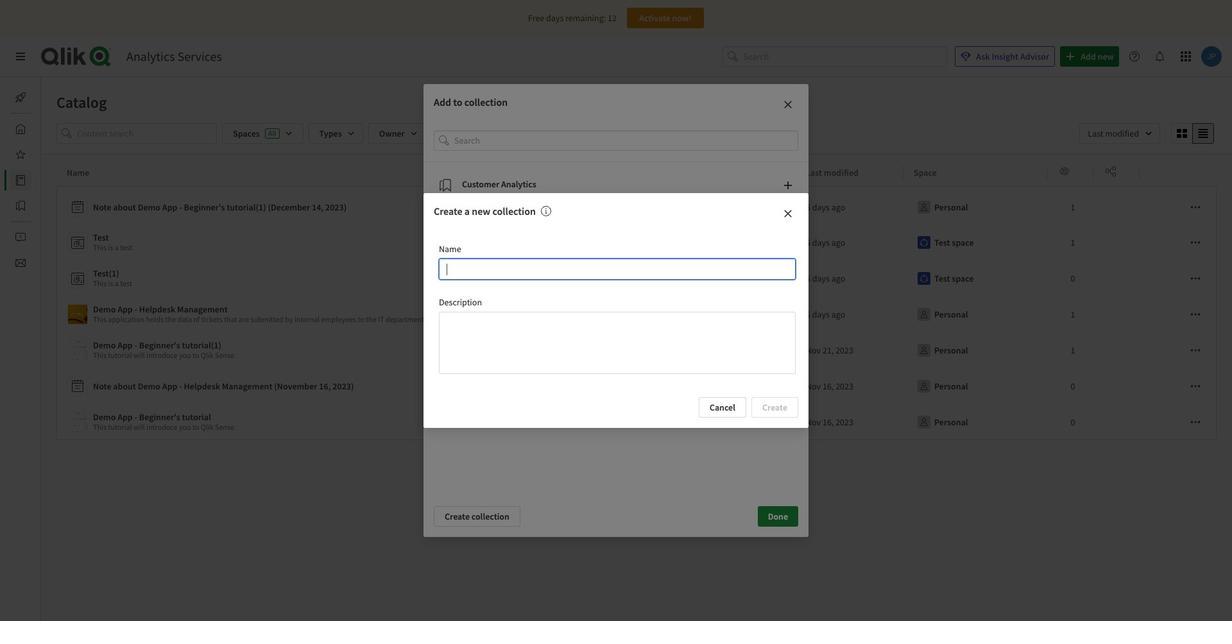 Task type: vqa. For each thing, say whether or not it's contained in the screenshot.
Cloud to the top
no



Task type: locate. For each thing, give the bounding box(es) containing it.
2023 inside cell
[[836, 345, 854, 356]]

2 test space from the top
[[935, 273, 974, 284]]

16,
[[319, 381, 331, 392], [823, 381, 834, 392], [823, 417, 834, 428]]

switch view group
[[1172, 123, 1215, 144]]

ago
[[832, 202, 846, 213], [832, 237, 846, 248], [832, 273, 846, 284], [832, 309, 846, 320]]

qlik
[[711, 273, 726, 284], [711, 309, 726, 320], [201, 351, 214, 360], [711, 417, 726, 428], [201, 422, 214, 432]]

1 james peterson cell from the top
[[544, 261, 688, 297]]

about for note about demo app - beginner's tutorial(1) (december 14, 2023)
[[113, 202, 136, 213]]

about up demo app - beginner's tutorial this tutorial will introduce you to qlik sense.
[[113, 381, 136, 392]]

a inside test this is a test
[[115, 243, 119, 252]]

5
[[806, 202, 811, 213], [806, 237, 811, 248], [806, 273, 811, 284]]

- inside demo app - beginner's tutorial this tutorial will introduce you to qlik sense.
[[135, 412, 137, 423]]

1 about from the top
[[113, 202, 136, 213]]

tutorial for demo app - beginner's tutorial(1)
[[108, 351, 132, 360]]

Search text field
[[744, 46, 948, 67], [455, 130, 799, 151]]

3 james peterson cell from the top
[[544, 404, 688, 440]]

activate
[[639, 12, 671, 24]]

0 horizontal spatial analytics
[[126, 48, 175, 64]]

personal cell for 6 days ago
[[904, 297, 1048, 333]]

qlik sense app for 6 days ago
[[711, 309, 767, 320]]

0 vertical spatial test space
[[935, 237, 974, 248]]

3 0 cell from the top
[[1048, 404, 1094, 440]]

2 vertical spatial 2023
[[836, 417, 854, 428]]

4 1 from the top
[[1071, 345, 1076, 356]]

2023) right (november
[[333, 381, 354, 392]]

2023) inside button
[[333, 381, 354, 392]]

a inside test(1) this is a test
[[115, 279, 119, 288]]

app inside demo app - beginner's tutorial(1) this tutorial will introduce you to qlik sense.
[[118, 340, 133, 351]]

personal
[[935, 202, 969, 213], [935, 309, 969, 320], [935, 345, 969, 356], [935, 381, 969, 392], [935, 417, 969, 428]]

0 vertical spatial space
[[952, 237, 974, 248]]

1 cell
[[1048, 186, 1094, 225], [1048, 225, 1094, 261], [1048, 297, 1094, 333], [1048, 333, 1094, 368]]

sense for 5
[[728, 273, 750, 284]]

0 vertical spatial beginner's
[[184, 202, 225, 213]]

1 peterson from the top
[[603, 273, 636, 284]]

this
[[93, 243, 107, 252], [93, 279, 107, 288], [93, 351, 107, 360], [93, 422, 107, 432]]

nov
[[806, 345, 821, 356], [806, 381, 821, 392], [806, 417, 821, 428]]

4 this from the top
[[93, 422, 107, 432]]

james
[[576, 273, 601, 284], [576, 309, 601, 320], [576, 417, 601, 428]]

3 5 from the top
[[806, 273, 811, 284]]

2 5 days ago cell from the top
[[796, 225, 904, 261]]

1 will from the top
[[133, 351, 145, 360]]

beginner's inside demo app - beginner's tutorial(1) this tutorial will introduce you to qlik sense.
[[139, 340, 180, 351]]

qlik sense app cell
[[688, 261, 796, 297], [688, 297, 796, 333], [688, 404, 796, 440]]

1 introduce from the top
[[146, 351, 178, 360]]

1 james from the top
[[576, 273, 601, 284]]

ago inside button
[[832, 309, 846, 320]]

0 vertical spatial nov 16, 2023
[[806, 381, 854, 392]]

catalog up home
[[56, 92, 107, 112]]

a left new at left
[[465, 205, 470, 218]]

create a new collection
[[434, 205, 536, 218]]

1 cell for 5 days ago
[[1048, 225, 1094, 261]]

3 app from the top
[[752, 417, 767, 428]]

1 vertical spatial james
[[576, 309, 601, 320]]

james peterson image for nov 16, 2023
[[555, 414, 571, 431]]

demo
[[138, 202, 161, 213], [93, 304, 116, 315], [93, 340, 116, 351], [138, 381, 161, 392], [93, 412, 116, 423]]

to for tutorial(1)
[[193, 351, 199, 360]]

james peterson cell for nov
[[544, 404, 688, 440]]

0 vertical spatial 5 days ago
[[806, 202, 846, 213]]

1 vertical spatial james peterson
[[576, 309, 636, 320]]

peterson
[[603, 273, 636, 284], [603, 309, 636, 320], [603, 417, 636, 428]]

2 test space button from the top
[[914, 268, 977, 289]]

1 vertical spatial sense.
[[215, 422, 236, 432]]

2 vertical spatial peterson
[[603, 417, 636, 428]]

0 vertical spatial to
[[453, 96, 463, 108]]

app for 5 days ago
[[752, 273, 767, 284]]

2 james peterson from the top
[[576, 309, 636, 320]]

1 is from the top
[[108, 243, 113, 252]]

1 vertical spatial qlik sense app image
[[68, 341, 87, 360]]

is inside test this is a test
[[108, 243, 113, 252]]

beginner's for tutorial
[[139, 412, 180, 423]]

analytics right customer
[[501, 178, 537, 190]]

test inside test(1) this is a test
[[120, 279, 132, 288]]

2 ago from the top
[[832, 237, 846, 248]]

2 peterson from the top
[[603, 309, 636, 320]]

app for demo app - helpdesk management
[[118, 304, 133, 315]]

2 5 days ago button from the top
[[806, 268, 846, 289]]

0 vertical spatial create
[[434, 205, 463, 218]]

to inside demo app - beginner's tutorial this tutorial will introduce you to qlik sense.
[[193, 422, 199, 432]]

days inside button
[[813, 309, 830, 320]]

0 vertical spatial 5
[[806, 202, 811, 213]]

3 1 from the top
[[1071, 309, 1076, 320]]

2 1 cell from the top
[[1048, 225, 1094, 261]]

6
[[806, 309, 811, 320]]

beginner's for tutorial(1)
[[139, 340, 180, 351]]

create inside dialog
[[434, 205, 463, 218]]

nov for 0
[[806, 417, 821, 428]]

Customer Analytics button
[[778, 175, 799, 196]]

0 horizontal spatial helpdesk
[[139, 304, 175, 315]]

create for create collection
[[445, 511, 470, 523]]

2 personal cell from the top
[[904, 297, 1048, 333]]

2 vertical spatial qlik sense app
[[711, 417, 767, 428]]

qlik sense app image
[[68, 305, 87, 324], [68, 341, 87, 360], [68, 413, 87, 432]]

analytics left services
[[126, 48, 175, 64]]

test for test(1)
[[935, 273, 950, 284]]

beginner's inside demo app - beginner's tutorial this tutorial will introduce you to qlik sense.
[[139, 412, 180, 423]]

3 ago from the top
[[832, 273, 846, 284]]

1 vertical spatial 2023
[[836, 381, 854, 392]]

test space cell for 1
[[904, 225, 1048, 261]]

you inside demo app - beginner's tutorial(1) this tutorial will introduce you to qlik sense.
[[179, 351, 191, 360]]

3 qlik sense app image from the top
[[68, 413, 87, 432]]

sense. down note about demo app - helpdesk management (november 16, 2023)
[[215, 422, 236, 432]]

demo for demo app - beginner's tutorial(1) this tutorial will introduce you to qlik sense.
[[93, 340, 116, 351]]

0 vertical spatial 2023)
[[325, 202, 347, 213]]

2 vertical spatial james
[[576, 417, 601, 428]]

2 qlik sense app image from the top
[[68, 341, 87, 360]]

test right test(1)
[[120, 279, 132, 288]]

0 vertical spatial 0
[[1071, 273, 1076, 284]]

qlik inside demo app - beginner's tutorial(1) this tutorial will introduce you to qlik sense.
[[201, 351, 214, 360]]

nov inside cell
[[806, 345, 821, 356]]

to right the add
[[453, 96, 463, 108]]

2 nov 16, 2023 cell from the top
[[796, 404, 904, 440]]

note inside button
[[93, 381, 111, 392]]

4 personal button from the top
[[914, 376, 971, 397]]

alerts link
[[10, 227, 63, 248]]

0 vertical spatial is
[[108, 243, 113, 252]]

1 ago from the top
[[832, 202, 846, 213]]

1 james peterson from the top
[[576, 273, 636, 284]]

to
[[453, 96, 463, 108], [193, 351, 199, 360], [193, 422, 199, 432]]

to up note about demo app - helpdesk management (november 16, 2023)
[[193, 351, 199, 360]]

1 vertical spatial a
[[115, 243, 119, 252]]

demo app - beginner's tutorial this tutorial will introduce you to qlik sense.
[[93, 412, 236, 432]]

james peterson
[[576, 273, 636, 284], [576, 309, 636, 320], [576, 417, 636, 428]]

test inside test this is a test
[[120, 243, 132, 252]]

nov 16, 2023 button
[[806, 412, 854, 433]]

3 5 days ago cell from the top
[[796, 261, 904, 297]]

introduce
[[146, 351, 178, 360], [146, 422, 178, 432]]

(november
[[274, 381, 317, 392]]

demo inside demo app - beginner's tutorial this tutorial will introduce you to qlik sense.
[[93, 412, 116, 423]]

1 horizontal spatial tutorial(1)
[[227, 202, 266, 213]]

-
[[179, 202, 182, 213], [135, 304, 137, 315], [135, 340, 137, 351], [179, 381, 182, 392], [135, 412, 137, 423]]

0 vertical spatial management
[[177, 304, 228, 315]]

beginner's inside note about demo app - beginner's tutorial(1) (december 14, 2023) "button"
[[184, 202, 225, 213]]

cancel button
[[699, 397, 747, 418]]

1 vertical spatial search text field
[[455, 130, 799, 151]]

1 test space from the top
[[935, 237, 974, 248]]

1 vertical spatial james peterson image
[[555, 414, 571, 431]]

last modified
[[806, 167, 859, 178]]

3 2023 from the top
[[836, 417, 854, 428]]

2 5 days ago from the top
[[806, 237, 846, 248]]

close image
[[783, 209, 793, 219]]

test space
[[935, 237, 974, 248], [935, 273, 974, 284]]

you up note about demo app - helpdesk management (november 16, 2023)
[[179, 351, 191, 360]]

2 5 from the top
[[806, 237, 811, 248]]

about inside button
[[113, 381, 136, 392]]

1 note from the top
[[93, 202, 111, 213]]

5 personal from the top
[[935, 417, 969, 428]]

search text field inside the add to collection dialog
[[455, 130, 799, 151]]

3 nov from the top
[[806, 417, 821, 428]]

0 vertical spatial about
[[113, 202, 136, 213]]

1 vertical spatial will
[[133, 422, 145, 432]]

create
[[434, 205, 463, 218], [445, 511, 470, 523]]

1 test space button from the top
[[914, 232, 977, 253]]

1 vertical spatial you
[[179, 422, 191, 432]]

free
[[528, 12, 545, 24]]

14,
[[312, 202, 324, 213]]

last
[[806, 167, 822, 178]]

1 vertical spatial is
[[108, 279, 113, 288]]

1 vertical spatial management
[[222, 381, 272, 392]]

test space button
[[914, 232, 977, 253], [914, 268, 977, 289]]

3 personal button from the top
[[914, 340, 971, 361]]

2023
[[836, 345, 854, 356], [836, 381, 854, 392], [836, 417, 854, 428]]

tutorial inside demo app - beginner's tutorial(1) this tutorial will introduce you to qlik sense.
[[108, 351, 132, 360]]

3 personal from the top
[[935, 345, 969, 356]]

3 sense from the top
[[728, 417, 750, 428]]

2023)
[[325, 202, 347, 213], [333, 381, 354, 392]]

2 vertical spatial a
[[115, 279, 119, 288]]

modified
[[824, 167, 859, 178]]

to inside demo app - beginner's tutorial(1) this tutorial will introduce you to qlik sense.
[[193, 351, 199, 360]]

1 vertical spatial name
[[439, 244, 461, 255]]

5 days ago button
[[806, 232, 846, 253], [806, 268, 846, 289]]

is down test this is a test
[[108, 279, 113, 288]]

2023) inside "button"
[[325, 202, 347, 213]]

1 qlik sense app cell from the top
[[688, 261, 796, 297]]

1 1 cell from the top
[[1048, 186, 1094, 225]]

open sidebar menu image
[[15, 51, 26, 62]]

1 vertical spatial nov 16, 2023
[[806, 417, 854, 428]]

this inside test this is a test
[[93, 243, 107, 252]]

1 vertical spatial note
[[93, 381, 111, 392]]

is inside test(1) this is a test
[[108, 279, 113, 288]]

2 vertical spatial 0
[[1071, 417, 1076, 428]]

1 0 from the top
[[1071, 273, 1076, 284]]

0 vertical spatial 5 days ago button
[[806, 232, 846, 253]]

add to collection
[[434, 96, 508, 108]]

1 qlik sense app image from the top
[[68, 305, 87, 324]]

helpdesk up demo app - beginner's tutorial this tutorial will introduce you to qlik sense.
[[184, 381, 220, 392]]

5 days ago cell
[[796, 186, 904, 225], [796, 225, 904, 261], [796, 261, 904, 297]]

2 1 from the top
[[1071, 237, 1076, 248]]

will for tutorial
[[133, 422, 145, 432]]

tutorial(1) left (december
[[227, 202, 266, 213]]

1 vertical spatial app
[[752, 309, 767, 320]]

searchbar element
[[723, 46, 948, 67]]

1 vertical spatial about
[[113, 381, 136, 392]]

you
[[179, 351, 191, 360], [179, 422, 191, 432]]

space
[[914, 167, 937, 178]]

demo for demo app - helpdesk management
[[93, 304, 116, 315]]

personal button for nov 21, 2023
[[914, 340, 971, 361]]

21,
[[823, 345, 834, 356]]

2023) right the 14,
[[325, 202, 347, 213]]

0 vertical spatial you
[[179, 351, 191, 360]]

a down test this is a test
[[115, 279, 119, 288]]

2 is from the top
[[108, 279, 113, 288]]

viewed by image
[[1060, 166, 1070, 176]]

helpdesk up demo app - beginner's tutorial(1) this tutorial will introduce you to qlik sense.
[[139, 304, 175, 315]]

sense. inside demo app - beginner's tutorial this tutorial will introduce you to qlik sense.
[[215, 422, 236, 432]]

james peterson image
[[555, 306, 571, 323], [555, 414, 571, 431]]

sense.
[[215, 351, 236, 360], [215, 422, 236, 432]]

introduce inside demo app - beginner's tutorial this tutorial will introduce you to qlik sense.
[[146, 422, 178, 432]]

4 personal from the top
[[935, 381, 969, 392]]

1 2023 from the top
[[836, 345, 854, 356]]

1 vertical spatial to
[[193, 351, 199, 360]]

name
[[67, 167, 89, 178], [439, 244, 461, 255]]

create for create a new collection
[[434, 205, 463, 218]]

note inside "button"
[[93, 202, 111, 213]]

analytics
[[126, 48, 175, 64], [501, 178, 537, 190]]

5 days ago
[[806, 202, 846, 213], [806, 237, 846, 248], [806, 273, 846, 284]]

2 vertical spatial nov
[[806, 417, 821, 428]]

analytics services element
[[126, 48, 222, 64]]

2 qlik sense app from the top
[[711, 309, 767, 320]]

test up test(1) this is a test
[[120, 243, 132, 252]]

4 1 cell from the top
[[1048, 333, 1094, 368]]

nov 16, 2023 cell for "personal" cell related to nov 16, 2023
[[796, 404, 904, 440]]

2 sense from the top
[[728, 309, 750, 320]]

0 vertical spatial app
[[752, 273, 767, 284]]

2 will from the top
[[133, 422, 145, 432]]

app for demo app - beginner's tutorial(1) this tutorial will introduce you to qlik sense.
[[118, 340, 133, 351]]

1
[[1071, 202, 1076, 213], [1071, 237, 1076, 248], [1071, 309, 1076, 320], [1071, 345, 1076, 356]]

2 app from the top
[[752, 309, 767, 320]]

2 nov 16, 2023 from the top
[[806, 417, 854, 428]]

analytics services
[[126, 48, 222, 64]]

0 vertical spatial introduce
[[146, 351, 178, 360]]

1 5 days ago button from the top
[[806, 232, 846, 253]]

management left (november
[[222, 381, 272, 392]]

2 qlik sense app cell from the top
[[688, 297, 796, 333]]

demo for demo app - beginner's tutorial this tutorial will introduce you to qlik sense.
[[93, 412, 116, 423]]

james peterson for 6 days ago
[[576, 309, 636, 320]]

3 1 cell from the top
[[1048, 297, 1094, 333]]

app
[[752, 273, 767, 284], [752, 309, 767, 320], [752, 417, 767, 428]]

app inside demo app - helpdesk management button
[[118, 304, 133, 315]]

1 vertical spatial 0
[[1071, 381, 1076, 392]]

1 vertical spatial analytics
[[501, 178, 537, 190]]

peterson for 5
[[603, 273, 636, 284]]

app inside demo app - beginner's tutorial this tutorial will introduce you to qlik sense.
[[118, 412, 133, 423]]

beginner's
[[184, 202, 225, 213], [139, 340, 180, 351], [139, 412, 180, 423]]

will inside demo app - beginner's tutorial this tutorial will introduce you to qlik sense.
[[133, 422, 145, 432]]

1 vertical spatial introduce
[[146, 422, 178, 432]]

james for 6 days ago
[[576, 309, 601, 320]]

16, for nov 16, 2023 cell associated with 2nd "personal" cell from the bottom
[[823, 381, 834, 392]]

(december
[[268, 202, 310, 213]]

- inside demo app - beginner's tutorial(1) this tutorial will introduce you to qlik sense.
[[135, 340, 137, 351]]

3 5 days ago from the top
[[806, 273, 846, 284]]

about
[[113, 202, 136, 213], [113, 381, 136, 392]]

1 0 cell from the top
[[1048, 261, 1094, 297]]

tutorial(1) inside "button"
[[227, 202, 266, 213]]

test space cell
[[904, 225, 1048, 261], [904, 261, 1048, 297]]

0 vertical spatial qlik sense app
[[711, 273, 767, 284]]

0 vertical spatial catalog
[[56, 92, 107, 112]]

2023) for note about demo app - beginner's tutorial(1) (december 14, 2023)
[[325, 202, 347, 213]]

last modified image
[[1080, 123, 1161, 144]]

personal button
[[914, 197, 971, 218], [914, 304, 971, 325], [914, 340, 971, 361], [914, 376, 971, 397], [914, 412, 971, 433]]

1 vertical spatial test space
[[935, 273, 974, 284]]

0 vertical spatial qlik sense app image
[[68, 305, 87, 324]]

0 vertical spatial nov
[[806, 345, 821, 356]]

cell
[[544, 186, 688, 225], [688, 186, 796, 225], [1094, 186, 1140, 225], [1140, 186, 1218, 225], [544, 225, 688, 261], [688, 225, 796, 261], [1094, 225, 1140, 261], [1140, 225, 1218, 261], [1094, 261, 1140, 297], [1140, 261, 1218, 297], [1094, 297, 1140, 333], [1140, 297, 1218, 333], [544, 333, 688, 368], [688, 333, 796, 368], [1094, 333, 1140, 368], [1140, 333, 1218, 368], [544, 368, 688, 404], [688, 368, 796, 404], [1094, 368, 1140, 404], [1140, 368, 1218, 404], [1094, 404, 1140, 440], [1140, 404, 1218, 440]]

management up demo app - beginner's tutorial(1) this tutorial will introduce you to qlik sense.
[[177, 304, 228, 315]]

close image
[[783, 99, 793, 110]]

2 test from the top
[[120, 279, 132, 288]]

note about demo app - beginner's tutorial(1) (december 14, 2023)
[[93, 202, 347, 213]]

0 vertical spatial james
[[576, 273, 601, 284]]

0 cell
[[1048, 261, 1094, 297], [1048, 368, 1094, 404], [1048, 404, 1094, 440]]

0 vertical spatial helpdesk
[[139, 304, 175, 315]]

remaining:
[[566, 12, 606, 24]]

1 space from the top
[[952, 237, 974, 248]]

2 james peterson image from the top
[[555, 414, 571, 431]]

1 sense from the top
[[728, 273, 750, 284]]

done button
[[758, 507, 799, 527]]

2 james peterson cell from the top
[[544, 297, 688, 333]]

helpdesk
[[139, 304, 175, 315], [184, 381, 220, 392]]

1 nov from the top
[[806, 345, 821, 356]]

days for demo app - helpdesk management
[[813, 309, 830, 320]]

2 vertical spatial 5
[[806, 273, 811, 284]]

3 james peterson from the top
[[576, 417, 636, 428]]

catalog
[[56, 92, 107, 112], [41, 175, 70, 186]]

1 qlik sense app from the top
[[711, 273, 767, 284]]

note about demo app - helpdesk management (november 16, 2023) button
[[67, 374, 539, 399]]

space
[[952, 237, 974, 248], [952, 273, 974, 284]]

services
[[178, 48, 222, 64]]

create inside "button"
[[445, 511, 470, 523]]

2 vertical spatial collection
[[472, 511, 510, 523]]

2 vertical spatial app
[[752, 417, 767, 428]]

2 vertical spatial 5 days ago
[[806, 273, 846, 284]]

1 vertical spatial beginner's
[[139, 340, 180, 351]]

1 vertical spatial 2023)
[[333, 381, 354, 392]]

sense
[[728, 273, 750, 284], [728, 309, 750, 320], [728, 417, 750, 428]]

qlik sense app image inside demo app - helpdesk management button
[[68, 305, 87, 324]]

create collection button
[[434, 507, 521, 527]]

2 space from the top
[[952, 273, 974, 284]]

qlik sense app image for demo app - beginner's tutorial(1)
[[68, 341, 87, 360]]

will inside demo app - beginner's tutorial(1) this tutorial will introduce you to qlik sense.
[[133, 351, 145, 360]]

to for tutorial
[[193, 422, 199, 432]]

note about demo app - beginner's tutorial(1) (december 14, 2023) button
[[67, 195, 539, 220]]

1 nov 16, 2023 from the top
[[806, 381, 854, 392]]

test inside test this is a test
[[93, 232, 109, 243]]

0 vertical spatial note
[[93, 202, 111, 213]]

0 vertical spatial will
[[133, 351, 145, 360]]

app inside note about demo app - helpdesk management (november 16, 2023) button
[[162, 381, 177, 392]]

2 nov from the top
[[806, 381, 821, 392]]

qlik sense app
[[711, 273, 767, 284], [711, 309, 767, 320], [711, 417, 767, 428]]

catalog link
[[10, 170, 70, 191]]

1 vertical spatial tutorial(1)
[[182, 340, 222, 351]]

a up test(1)
[[115, 243, 119, 252]]

collection inside "button"
[[472, 511, 510, 523]]

name right catalog image
[[67, 167, 89, 178]]

james peterson cell
[[544, 261, 688, 297], [544, 297, 688, 333], [544, 404, 688, 440]]

1 horizontal spatial analytics
[[501, 178, 537, 190]]

add
[[434, 96, 451, 108]]

personal cell
[[904, 186, 1048, 225], [904, 297, 1048, 333], [904, 333, 1048, 368], [904, 368, 1048, 404], [904, 404, 1048, 440]]

you for tutorial
[[179, 422, 191, 432]]

management inside note about demo app - helpdesk management (november 16, 2023) button
[[222, 381, 272, 392]]

sense. inside demo app - beginner's tutorial(1) this tutorial will introduce you to qlik sense.
[[215, 351, 236, 360]]

qlik sense app for 5 days ago
[[711, 273, 767, 284]]

2 vertical spatial sense
[[728, 417, 750, 428]]

2 note from the top
[[93, 381, 111, 392]]

1 vertical spatial 5
[[806, 237, 811, 248]]

3 0 from the top
[[1071, 417, 1076, 428]]

0 vertical spatial sense
[[728, 273, 750, 284]]

0 vertical spatial sense.
[[215, 351, 236, 360]]

1 vertical spatial 5 days ago button
[[806, 268, 846, 289]]

3 personal cell from the top
[[904, 333, 1048, 368]]

note about demo app - helpdesk management (november 16, 2023)
[[93, 381, 354, 392]]

1 vertical spatial qlik sense app
[[711, 309, 767, 320]]

about inside "button"
[[113, 202, 136, 213]]

collection
[[465, 96, 508, 108], [493, 205, 536, 218], [472, 511, 510, 523]]

1 vertical spatial nov
[[806, 381, 821, 392]]

is up test(1)
[[108, 243, 113, 252]]

3 james from the top
[[576, 417, 601, 428]]

2 test space cell from the top
[[904, 261, 1048, 297]]

1 vertical spatial helpdesk
[[184, 381, 220, 392]]

2 vertical spatial beginner's
[[139, 412, 180, 423]]

sense for 6
[[728, 309, 750, 320]]

0 horizontal spatial name
[[67, 167, 89, 178]]

a for test(1)
[[115, 279, 119, 288]]

will
[[133, 351, 145, 360], [133, 422, 145, 432]]

0 vertical spatial 2023
[[836, 345, 854, 356]]

2 vertical spatial qlik sense app image
[[68, 413, 87, 432]]

personal button for nov 16, 2023
[[914, 412, 971, 433]]

0 horizontal spatial tutorial(1)
[[182, 340, 222, 351]]

1 vertical spatial catalog
[[41, 175, 70, 186]]

qlik inside demo app - beginner's tutorial this tutorial will introduce you to qlik sense.
[[201, 422, 214, 432]]

1 vertical spatial sense
[[728, 309, 750, 320]]

6 days ago button
[[806, 304, 846, 325]]

1 app from the top
[[752, 273, 767, 284]]

1 horizontal spatial name
[[439, 244, 461, 255]]

alerts image
[[15, 232, 26, 243]]

you inside demo app - beginner's tutorial this tutorial will introduce you to qlik sense.
[[179, 422, 191, 432]]

2 introduce from the top
[[146, 422, 178, 432]]

catalog right catalog image
[[41, 175, 70, 186]]

tutorial(1) up note about demo app - helpdesk management (november 16, 2023)
[[182, 340, 222, 351]]

2 sense. from the top
[[215, 422, 236, 432]]

test
[[93, 232, 109, 243], [935, 237, 950, 248], [935, 273, 950, 284]]

- for tutorial(1)
[[135, 340, 137, 351]]

a for test
[[115, 243, 119, 252]]

3 peterson from the top
[[603, 417, 636, 428]]

5 days ago for 1
[[806, 237, 846, 248]]

1 this from the top
[[93, 243, 107, 252]]

name down create a new collection
[[439, 244, 461, 255]]

3 qlik sense app from the top
[[711, 417, 767, 428]]

0 vertical spatial a
[[465, 205, 470, 218]]

2 james from the top
[[576, 309, 601, 320]]

test
[[120, 243, 132, 252], [120, 279, 132, 288]]

ask insight advisor button
[[955, 46, 1056, 67]]

1 5 from the top
[[806, 202, 811, 213]]

personal button for 6 days ago
[[914, 304, 971, 325]]

1 test space cell from the top
[[904, 225, 1048, 261]]

2 this from the top
[[93, 279, 107, 288]]

2 vertical spatial to
[[193, 422, 199, 432]]

demo inside demo app - beginner's tutorial(1) this tutorial will introduce you to qlik sense.
[[93, 340, 116, 351]]

nov 21, 2023
[[806, 345, 854, 356]]

0 vertical spatial james peterson image
[[555, 306, 571, 323]]

introduce inside demo app - beginner's tutorial(1) this tutorial will introduce you to qlik sense.
[[146, 351, 178, 360]]

0 vertical spatial name
[[67, 167, 89, 178]]

1 vertical spatial 5 days ago
[[806, 237, 846, 248]]

create a new collection dialog
[[424, 194, 809, 428]]

1 nov 16, 2023 cell from the top
[[796, 368, 904, 404]]

1 vertical spatial create
[[445, 511, 470, 523]]

2 personal from the top
[[935, 309, 969, 320]]

1 vertical spatial peterson
[[603, 309, 636, 320]]

1 vertical spatial test
[[120, 279, 132, 288]]

5 personal button from the top
[[914, 412, 971, 433]]

insight
[[992, 51, 1019, 62]]

personal cell for nov 21, 2023
[[904, 333, 1048, 368]]

nov 16, 2023 cell
[[796, 368, 904, 404], [796, 404, 904, 440]]

1 vertical spatial space
[[952, 273, 974, 284]]

0 vertical spatial peterson
[[603, 273, 636, 284]]

2 personal button from the top
[[914, 304, 971, 325]]

5 for 0
[[806, 273, 811, 284]]

is
[[108, 243, 113, 252], [108, 279, 113, 288]]

you down note about demo app - helpdesk management (november 16, 2023)
[[179, 422, 191, 432]]

0 vertical spatial test
[[120, 243, 132, 252]]

2 vertical spatial james peterson
[[576, 417, 636, 428]]

james peterson for nov 16, 2023
[[576, 417, 636, 428]]

tutorial
[[108, 351, 132, 360], [182, 412, 211, 423], [108, 422, 132, 432]]

a inside dialog
[[465, 205, 470, 218]]

a
[[465, 205, 470, 218], [115, 243, 119, 252], [115, 279, 119, 288]]

about up test this is a test
[[113, 202, 136, 213]]

management
[[177, 304, 228, 315], [222, 381, 272, 392]]

2 about from the top
[[113, 381, 136, 392]]

days
[[546, 12, 564, 24], [813, 202, 830, 213], [813, 237, 830, 248], [813, 273, 830, 284], [813, 309, 830, 320]]

5 for 1
[[806, 237, 811, 248]]

- for tutorial
[[135, 412, 137, 423]]

0
[[1071, 273, 1076, 284], [1071, 381, 1076, 392], [1071, 417, 1076, 428]]

done
[[768, 511, 788, 523]]

2 0 from the top
[[1071, 381, 1076, 392]]

1 vertical spatial test space button
[[914, 268, 977, 289]]

test space button for 0
[[914, 268, 977, 289]]

0 vertical spatial tutorial(1)
[[227, 202, 266, 213]]

to down note about demo app - helpdesk management (november 16, 2023)
[[193, 422, 199, 432]]

1 cell for nov 21, 2023
[[1048, 333, 1094, 368]]

peterson for nov
[[603, 417, 636, 428]]

sense. up note about demo app - helpdesk management (november 16, 2023)
[[215, 351, 236, 360]]

1 james peterson image from the top
[[555, 306, 571, 323]]

add to collection dialog
[[424, 84, 809, 537]]



Task type: describe. For each thing, give the bounding box(es) containing it.
catalog image
[[15, 175, 26, 186]]

qlik sense app cell for 5 days ago
[[688, 261, 796, 297]]

1 for nov 21, 2023
[[1071, 345, 1076, 356]]

app for 6 days ago
[[752, 309, 767, 320]]

2 2023 from the top
[[836, 381, 854, 392]]

james for nov 16, 2023
[[576, 417, 601, 428]]

1 personal cell from the top
[[904, 186, 1048, 225]]

nov 16, 2023 cell for 2nd "personal" cell from the bottom
[[796, 368, 904, 404]]

home image
[[15, 124, 26, 134]]

nov 16, 2023 for nov 16, 2023 button
[[806, 417, 854, 428]]

qlik for 6 days ago
[[711, 309, 726, 320]]

now!
[[672, 12, 692, 24]]

0 for 2023
[[1071, 417, 1076, 428]]

home link
[[10, 119, 64, 139]]

note for note about demo app - beginner's tutorial(1) (december 14, 2023)
[[93, 202, 111, 213]]

5 days ago button for 0
[[806, 268, 846, 289]]

2023 for 0
[[836, 417, 854, 428]]

test space button for 1
[[914, 232, 977, 253]]

qlik sense app cell for nov 16, 2023
[[688, 404, 796, 440]]

nov 21, 2023 cell
[[796, 333, 904, 368]]

test(1) this is a test
[[93, 268, 132, 288]]

sense. for demo app - beginner's tutorial
[[215, 422, 236, 432]]

home
[[41, 123, 64, 135]]

0 for ago
[[1071, 273, 1076, 284]]

6 days ago cell
[[796, 297, 904, 333]]

0 vertical spatial analytics
[[126, 48, 175, 64]]

1 personal button from the top
[[914, 197, 971, 218]]

ask
[[977, 51, 990, 62]]

- inside "button"
[[179, 202, 182, 213]]

Content search text field
[[77, 123, 217, 144]]

demo app - helpdesk management button
[[67, 302, 539, 327]]

will for tutorial(1)
[[133, 351, 145, 360]]

ago for test(1)
[[832, 273, 846, 284]]

1 vertical spatial collection
[[493, 205, 536, 218]]

app for demo app - beginner's tutorial this tutorial will introduce you to qlik sense.
[[118, 412, 133, 423]]

qlik for nov 16, 2023
[[711, 417, 726, 428]]

test for test
[[120, 243, 132, 252]]

activate now! link
[[627, 8, 704, 28]]

analytics inside the add to collection dialog
[[501, 178, 537, 190]]

test for test
[[935, 237, 950, 248]]

alerts
[[41, 232, 63, 243]]

qlik sense app for nov 16, 2023
[[711, 417, 767, 428]]

sense. for demo app - beginner's tutorial(1)
[[215, 351, 236, 360]]

test space cell for 0
[[904, 261, 1048, 297]]

nov 21, 2023 button
[[806, 340, 854, 361]]

is for test(1)
[[108, 279, 113, 288]]

test for test(1)
[[120, 279, 132, 288]]

customer analytics
[[462, 178, 537, 190]]

management inside demo app - helpdesk management button
[[177, 304, 228, 315]]

0 vertical spatial search text field
[[744, 46, 948, 67]]

test space for 1
[[935, 237, 974, 248]]

qlik sense app image for demo app - helpdesk management
[[68, 305, 87, 324]]

personal for nov 16, 2023
[[935, 417, 969, 428]]

qlik sense app image for demo app - beginner's tutorial
[[68, 413, 87, 432]]

test space for 0
[[935, 273, 974, 284]]

0 vertical spatial collection
[[465, 96, 508, 108]]

6 days ago
[[806, 309, 846, 320]]

0 cell for 5 days ago
[[1048, 261, 1094, 297]]

days for test
[[813, 237, 830, 248]]

personal cell for nov 16, 2023
[[904, 404, 1048, 440]]

1 cell for 6 days ago
[[1048, 297, 1094, 333]]

description
[[439, 296, 482, 308]]

subscriptions image
[[15, 258, 26, 268]]

james peterson image for 6 days ago
[[555, 306, 571, 323]]

tutorial for demo app - beginner's tutorial
[[108, 422, 132, 432]]

ago for demo app - helpdesk management
[[832, 309, 846, 320]]

demo app - beginner's tutorial(1) this tutorial will introduce you to qlik sense.
[[93, 340, 236, 360]]

to inside dialog
[[453, 96, 463, 108]]

james peterson for 5 days ago
[[576, 273, 636, 284]]

about for note about demo app - helpdesk management (november 16, 2023)
[[113, 381, 136, 392]]

0 cell for nov 16, 2023
[[1048, 404, 1094, 440]]

you for tutorial(1)
[[179, 351, 191, 360]]

filters region
[[41, 121, 1233, 154]]

app inside note about demo app - beginner's tutorial(1) (december 14, 2023) "button"
[[162, 202, 177, 213]]

1 1 from the top
[[1071, 202, 1076, 213]]

test this is a test
[[93, 232, 132, 252]]

ask insight advisor
[[977, 51, 1050, 62]]

space for 0
[[952, 273, 974, 284]]

new
[[472, 205, 491, 218]]

16, for nov 16, 2023 button
[[823, 417, 834, 428]]

2023 for 1
[[836, 345, 854, 356]]

james for 5 days ago
[[576, 273, 601, 284]]

used in image
[[1106, 166, 1116, 176]]

favorites image
[[15, 150, 26, 160]]

1 horizontal spatial helpdesk
[[184, 381, 220, 392]]

this inside demo app - beginner's tutorial this tutorial will introduce you to qlik sense.
[[93, 422, 107, 432]]

2 0 cell from the top
[[1048, 368, 1094, 404]]

demo inside "button"
[[138, 202, 161, 213]]

sense for nov
[[728, 417, 750, 428]]

james peterson image
[[555, 270, 571, 287]]

demo app - helpdesk management
[[93, 304, 228, 315]]

1 5 days ago cell from the top
[[796, 186, 904, 225]]

qlik sense app cell for 6 days ago
[[688, 297, 796, 333]]

4 personal cell from the top
[[904, 368, 1048, 404]]

qlik for 5 days ago
[[711, 273, 726, 284]]

activate now!
[[639, 12, 692, 24]]

peterson for 6
[[603, 309, 636, 320]]

getting started image
[[15, 92, 26, 103]]

this inside demo app - beginner's tutorial(1) this tutorial will introduce you to qlik sense.
[[93, 351, 107, 360]]

2023) for note about demo app - helpdesk management (november 16, 2023)
[[333, 381, 354, 392]]

name inside create a new collection dialog
[[439, 244, 461, 255]]

introduce for tutorial(1)
[[146, 351, 178, 360]]

cancel
[[710, 402, 736, 413]]

james peterson cell for 5
[[544, 261, 688, 297]]

Name text field
[[439, 259, 796, 280]]

free days remaining: 12
[[528, 12, 617, 24]]

create collection
[[445, 511, 510, 523]]

Description text field
[[439, 312, 796, 374]]

tutorial(1) inside demo app - beginner's tutorial(1) this tutorial will introduce you to qlik sense.
[[182, 340, 222, 351]]

navigation pane element
[[0, 82, 70, 279]]

12
[[608, 12, 617, 24]]

- for management
[[135, 304, 137, 315]]

test(1)
[[93, 268, 119, 279]]

app for nov 16, 2023
[[752, 417, 767, 428]]

personal for nov 21, 2023
[[935, 345, 969, 356]]

introduce for tutorial
[[146, 422, 178, 432]]

note for note about demo app - helpdesk management (november 16, 2023)
[[93, 381, 111, 392]]

is for test
[[108, 243, 113, 252]]

1 5 days ago from the top
[[806, 202, 846, 213]]

1 for 6 days ago
[[1071, 309, 1076, 320]]

days for test(1)
[[813, 273, 830, 284]]

collections image
[[15, 201, 26, 211]]

5 days ago button for 1
[[806, 232, 846, 253]]

1 for 5 days ago
[[1071, 237, 1076, 248]]

catalog inside catalog link
[[41, 175, 70, 186]]

5 days ago for 0
[[806, 273, 846, 284]]

5 days ago cell for test(1)
[[796, 261, 904, 297]]

ago for test
[[832, 237, 846, 248]]

5 days ago cell for test
[[796, 225, 904, 261]]

advisor
[[1021, 51, 1050, 62]]

this inside test(1) this is a test
[[93, 279, 107, 288]]

1 personal from the top
[[935, 202, 969, 213]]

customer
[[462, 178, 500, 190]]

james peterson cell for 6
[[544, 297, 688, 333]]

nov for 1
[[806, 345, 821, 356]]



